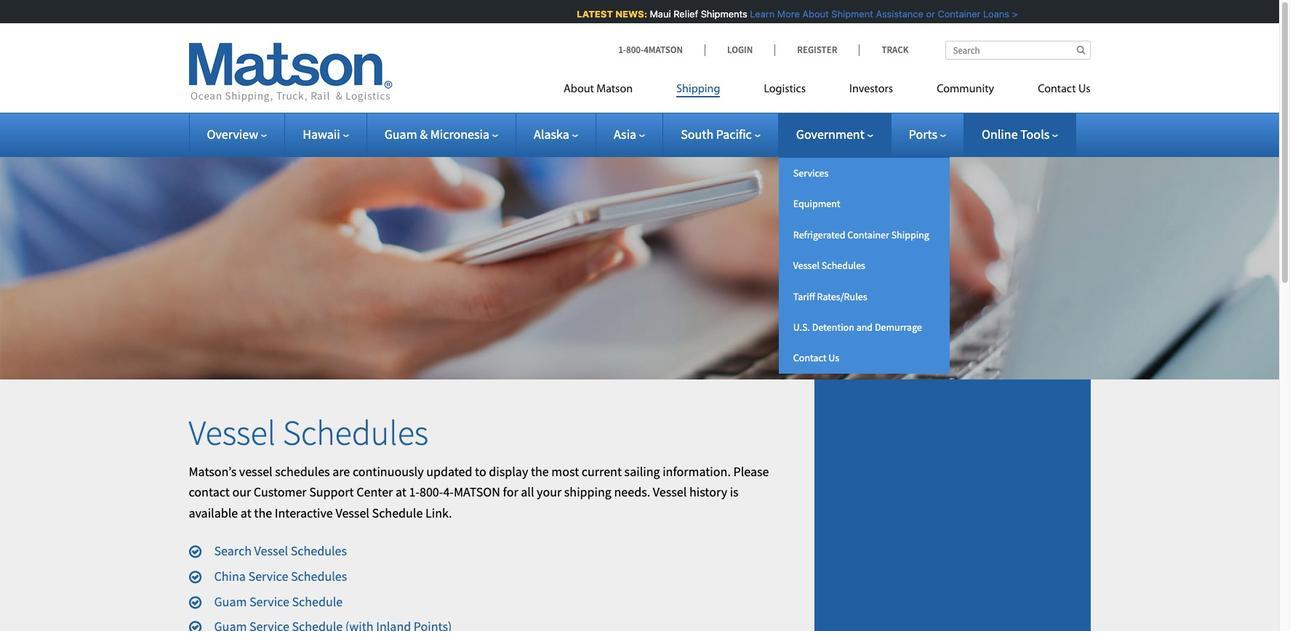 Task type: locate. For each thing, give the bounding box(es) containing it.
shipping up south
[[677, 84, 721, 95]]

1 vertical spatial container
[[848, 228, 890, 241]]

customer
[[254, 484, 307, 501]]

u.s. detention and demurrage link
[[779, 312, 950, 343]]

china service schedules
[[214, 568, 347, 585]]

ports link
[[909, 126, 947, 143]]

1-800-4matson link
[[619, 44, 705, 56]]

china service schedules link
[[214, 568, 347, 585]]

container
[[936, 8, 979, 20], [848, 228, 890, 241]]

vessel schedules up schedules
[[189, 411, 429, 455]]

1 vertical spatial schedule
[[292, 593, 343, 610]]

contact up tools
[[1038, 84, 1076, 95]]

center
[[357, 484, 393, 501]]

1 horizontal spatial contact
[[1038, 84, 1076, 95]]

the up your
[[531, 463, 549, 480]]

us down search 'icon'
[[1079, 84, 1091, 95]]

1 horizontal spatial at
[[396, 484, 407, 501]]

1 horizontal spatial 800-
[[626, 44, 644, 56]]

800- down news: on the top
[[626, 44, 644, 56]]

all
[[521, 484, 534, 501]]

guam service schedule
[[214, 593, 343, 610]]

0 vertical spatial contact
[[1038, 84, 1076, 95]]

0 vertical spatial contact us
[[1038, 84, 1091, 95]]

0 vertical spatial guam
[[385, 126, 417, 143]]

guam left &
[[385, 126, 417, 143]]

vessel schedules up tariff rates/rules
[[794, 259, 866, 272]]

guam down china
[[214, 593, 247, 610]]

south pacific
[[681, 126, 752, 143]]

tools
[[1021, 126, 1050, 143]]

equipment
[[794, 197, 841, 211]]

contact us link up tools
[[1016, 76, 1091, 106]]

investors link
[[828, 76, 915, 106]]

4-
[[443, 484, 454, 501]]

schedule down china service schedules
[[292, 593, 343, 610]]

container right the or
[[936, 8, 979, 20]]

1 vertical spatial us
[[829, 352, 840, 365]]

0 horizontal spatial the
[[254, 505, 272, 522]]

1 vertical spatial contact
[[794, 352, 827, 365]]

for
[[503, 484, 519, 501]]

0 vertical spatial contact us link
[[1016, 76, 1091, 106]]

the down "customer"
[[254, 505, 272, 522]]

800- inside matson's vessel schedules are continuously updated to display the most current sailing information. please contact our customer support center at 1-800-4-matson for all your shipping needs. vessel history is available at the interactive vessel schedule link.
[[420, 484, 443, 501]]

schedules
[[822, 259, 866, 272], [283, 411, 429, 455], [291, 543, 347, 560], [291, 568, 347, 585]]

u.s.
[[794, 321, 811, 334]]

ports
[[909, 126, 938, 143]]

shipment
[[830, 8, 872, 20]]

guam & micronesia link
[[385, 126, 498, 143]]

1 vertical spatial at
[[241, 505, 252, 522]]

at down our
[[241, 505, 252, 522]]

register
[[798, 44, 838, 56]]

needs.
[[614, 484, 651, 501]]

1 vertical spatial vessel schedules
[[189, 411, 429, 455]]

is
[[730, 484, 739, 501]]

most
[[552, 463, 579, 480]]

guam & micronesia
[[385, 126, 490, 143]]

1 horizontal spatial container
[[936, 8, 979, 20]]

us inside top menu navigation
[[1079, 84, 1091, 95]]

1- down continuously
[[409, 484, 420, 501]]

contact us link
[[1016, 76, 1091, 106], [779, 343, 950, 374]]

service for schedules
[[248, 568, 288, 585]]

about
[[801, 8, 827, 20], [564, 84, 594, 95]]

1 horizontal spatial vessel schedules
[[794, 259, 866, 272]]

1 vertical spatial guam
[[214, 593, 247, 610]]

contact inside top menu navigation
[[1038, 84, 1076, 95]]

1 horizontal spatial contact us link
[[1016, 76, 1091, 106]]

1 horizontal spatial the
[[531, 463, 549, 480]]

online tools
[[982, 126, 1050, 143]]

0 vertical spatial service
[[248, 568, 288, 585]]

track link
[[860, 44, 909, 56]]

vessel
[[794, 259, 820, 272], [189, 411, 276, 455], [653, 484, 687, 501], [336, 505, 370, 522], [254, 543, 288, 560]]

1 vertical spatial shipping
[[892, 228, 930, 241]]

service for schedule
[[250, 593, 289, 610]]

shipping link
[[655, 76, 742, 106]]

guam for guam & micronesia
[[385, 126, 417, 143]]

None search field
[[945, 41, 1091, 60]]

vessel up matson's
[[189, 411, 276, 455]]

0 horizontal spatial contact
[[794, 352, 827, 365]]

1 vertical spatial about
[[564, 84, 594, 95]]

top menu navigation
[[564, 76, 1091, 106]]

logistics
[[764, 84, 806, 95]]

800- up link.
[[420, 484, 443, 501]]

contact us link down and
[[779, 343, 950, 374]]

1 vertical spatial contact us
[[794, 352, 840, 365]]

0 horizontal spatial contact us
[[794, 352, 840, 365]]

at down continuously
[[396, 484, 407, 501]]

0 horizontal spatial 800-
[[420, 484, 443, 501]]

1 vertical spatial contact us link
[[779, 343, 950, 374]]

customer inputing information via laptop to matson's online tools. image
[[0, 134, 1280, 380]]

service up "guam service schedule"
[[248, 568, 288, 585]]

us down detention
[[829, 352, 840, 365]]

shipping down the equipment link
[[892, 228, 930, 241]]

1 horizontal spatial shipping
[[892, 228, 930, 241]]

0 vertical spatial the
[[531, 463, 549, 480]]

contact down u.s.
[[794, 352, 827, 365]]

container down the equipment link
[[848, 228, 890, 241]]

investors
[[850, 84, 894, 95]]

at
[[396, 484, 407, 501], [241, 505, 252, 522]]

0 horizontal spatial guam
[[214, 593, 247, 610]]

1- inside matson's vessel schedules are continuously updated to display the most current sailing information. please contact our customer support center at 1-800-4-matson for all your shipping needs. vessel history is available at the interactive vessel schedule link.
[[409, 484, 420, 501]]

0 vertical spatial vessel schedules
[[794, 259, 866, 272]]

800-
[[626, 44, 644, 56], [420, 484, 443, 501]]

asia link
[[614, 126, 645, 143]]

please
[[734, 463, 769, 480]]

0 vertical spatial 1-
[[619, 44, 626, 56]]

1- down news: on the top
[[619, 44, 626, 56]]

equipment link
[[779, 189, 950, 220]]

contact for rightmost contact us link
[[1038, 84, 1076, 95]]

shipping inside top menu navigation
[[677, 84, 721, 95]]

>
[[1011, 8, 1017, 20]]

contact us
[[1038, 84, 1091, 95], [794, 352, 840, 365]]

contact us inside top menu navigation
[[1038, 84, 1091, 95]]

1 vertical spatial 800-
[[420, 484, 443, 501]]

search image
[[1077, 45, 1086, 55]]

search
[[214, 543, 252, 560]]

vessel schedules
[[794, 259, 866, 272], [189, 411, 429, 455]]

contact
[[1038, 84, 1076, 95], [794, 352, 827, 365]]

community link
[[915, 76, 1016, 106]]

1 horizontal spatial about
[[801, 8, 827, 20]]

alaska link
[[534, 126, 578, 143]]

1 vertical spatial 1-
[[409, 484, 420, 501]]

service down china service schedules
[[250, 593, 289, 610]]

matson
[[454, 484, 501, 501]]

contact us down u.s.
[[794, 352, 840, 365]]

0 vertical spatial schedule
[[372, 505, 423, 522]]

0 horizontal spatial contact us link
[[779, 343, 950, 374]]

government
[[797, 126, 865, 143]]

1 horizontal spatial schedule
[[372, 505, 423, 522]]

search vessel schedules
[[214, 543, 347, 560]]

government link
[[797, 126, 874, 143]]

0 horizontal spatial 1-
[[409, 484, 420, 501]]

0 horizontal spatial shipping
[[677, 84, 721, 95]]

0 vertical spatial us
[[1079, 84, 1091, 95]]

&
[[420, 126, 428, 143]]

overview
[[207, 126, 258, 143]]

guam
[[385, 126, 417, 143], [214, 593, 247, 610]]

register link
[[775, 44, 860, 56]]

1 horizontal spatial us
[[1079, 84, 1091, 95]]

sailing
[[625, 463, 660, 480]]

Search search field
[[945, 41, 1091, 60]]

alaska
[[534, 126, 570, 143]]

south pacific link
[[681, 126, 761, 143]]

1 horizontal spatial contact us
[[1038, 84, 1091, 95]]

schedule down center
[[372, 505, 423, 522]]

about matson
[[564, 84, 633, 95]]

0 vertical spatial shipping
[[677, 84, 721, 95]]

1 horizontal spatial guam
[[385, 126, 417, 143]]

online
[[982, 126, 1018, 143]]

1 vertical spatial service
[[250, 593, 289, 610]]

1-800-4matson
[[619, 44, 683, 56]]

link.
[[426, 505, 452, 522]]

about left matson on the left top
[[564, 84, 594, 95]]

0 horizontal spatial us
[[829, 352, 840, 365]]

about right more
[[801, 8, 827, 20]]

the
[[531, 463, 549, 480], [254, 505, 272, 522]]

0 horizontal spatial about
[[564, 84, 594, 95]]

0 vertical spatial about
[[801, 8, 827, 20]]

and
[[857, 321, 873, 334]]

contact us down search 'icon'
[[1038, 84, 1091, 95]]

us
[[1079, 84, 1091, 95], [829, 352, 840, 365]]

section
[[796, 380, 1109, 632]]



Task type: describe. For each thing, give the bounding box(es) containing it.
asia
[[614, 126, 637, 143]]

available
[[189, 505, 238, 522]]

schedules down search vessel schedules
[[291, 568, 347, 585]]

rates/rules
[[817, 290, 868, 303]]

services link
[[779, 158, 950, 189]]

us for contact us link to the bottom
[[829, 352, 840, 365]]

matson's
[[189, 463, 237, 480]]

vessel up the tariff
[[794, 259, 820, 272]]

schedules
[[275, 463, 330, 480]]

history
[[690, 484, 728, 501]]

our
[[232, 484, 251, 501]]

refrigerated
[[794, 228, 846, 241]]

vessel down support
[[336, 505, 370, 522]]

0 horizontal spatial vessel schedules
[[189, 411, 429, 455]]

hawaii link
[[303, 126, 349, 143]]

track
[[882, 44, 909, 56]]

matson's vessel schedules are continuously updated to display the most current sailing information. please contact our customer support center at 1-800-4-matson for all your shipping needs. vessel history is available at the interactive vessel schedule link.
[[189, 463, 769, 522]]

schedules down interactive at the left
[[291, 543, 347, 560]]

guam service schedule link
[[214, 593, 343, 610]]

display
[[489, 463, 528, 480]]

current
[[582, 463, 622, 480]]

china
[[214, 568, 246, 585]]

0 horizontal spatial schedule
[[292, 593, 343, 610]]

0 horizontal spatial container
[[848, 228, 890, 241]]

or
[[925, 8, 934, 20]]

micronesia
[[431, 126, 490, 143]]

u.s. detention and demurrage
[[794, 321, 923, 334]]

vessel up china service schedules
[[254, 543, 288, 560]]

about matson link
[[564, 76, 655, 106]]

tariff rates/rules link
[[779, 281, 950, 312]]

maui
[[648, 8, 669, 20]]

0 horizontal spatial at
[[241, 505, 252, 522]]

login link
[[705, 44, 775, 56]]

guam for guam service schedule
[[214, 593, 247, 610]]

schedule inside matson's vessel schedules are continuously updated to display the most current sailing information. please contact our customer support center at 1-800-4-matson for all your shipping needs. vessel history is available at the interactive vessel schedule link.
[[372, 505, 423, 522]]

0 vertical spatial container
[[936, 8, 979, 20]]

relief
[[672, 8, 697, 20]]

demurrage
[[875, 321, 923, 334]]

vessel down information.
[[653, 484, 687, 501]]

detention
[[813, 321, 855, 334]]

are
[[333, 463, 350, 480]]

1 horizontal spatial 1-
[[619, 44, 626, 56]]

contact
[[189, 484, 230, 501]]

shipping
[[564, 484, 612, 501]]

logistics link
[[742, 76, 828, 106]]

updated
[[426, 463, 473, 480]]

interactive
[[275, 505, 333, 522]]

us for rightmost contact us link
[[1079, 84, 1091, 95]]

search vessel schedules link
[[214, 543, 347, 560]]

login
[[728, 44, 753, 56]]

hawaii
[[303, 126, 340, 143]]

assistance
[[874, 8, 922, 20]]

pacific
[[716, 126, 752, 143]]

contact us for contact us link to the bottom
[[794, 352, 840, 365]]

to
[[475, 463, 487, 480]]

0 vertical spatial 800-
[[626, 44, 644, 56]]

continuously
[[353, 463, 424, 480]]

learn
[[749, 8, 773, 20]]

online tools link
[[982, 126, 1059, 143]]

loans
[[982, 8, 1008, 20]]

your
[[537, 484, 562, 501]]

matson
[[597, 84, 633, 95]]

4matson
[[644, 44, 683, 56]]

latest
[[575, 8, 611, 20]]

services
[[794, 167, 829, 180]]

contact for contact us link to the bottom
[[794, 352, 827, 365]]

schedules up "rates/rules"
[[822, 259, 866, 272]]

refrigerated container shipping link
[[779, 220, 950, 250]]

0 vertical spatial at
[[396, 484, 407, 501]]

overview link
[[207, 126, 267, 143]]

information.
[[663, 463, 731, 480]]

refrigerated container shipping
[[794, 228, 930, 241]]

support
[[309, 484, 354, 501]]

about inside about matson link
[[564, 84, 594, 95]]

more
[[776, 8, 798, 20]]

tariff rates/rules
[[794, 290, 868, 303]]

1 vertical spatial the
[[254, 505, 272, 522]]

blue matson logo with ocean, shipping, truck, rail and logistics written beneath it. image
[[189, 43, 393, 103]]

south
[[681, 126, 714, 143]]

schedules up are
[[283, 411, 429, 455]]

vessel schedules link
[[779, 250, 950, 281]]

shipments
[[699, 8, 746, 20]]

vessel
[[239, 463, 273, 480]]

latest news: maui relief shipments learn more about shipment assistance or container loans >
[[575, 8, 1017, 20]]

tariff
[[794, 290, 815, 303]]

contact us for rightmost contact us link
[[1038, 84, 1091, 95]]



Task type: vqa. For each thing, say whether or not it's contained in the screenshot.
at to the left
yes



